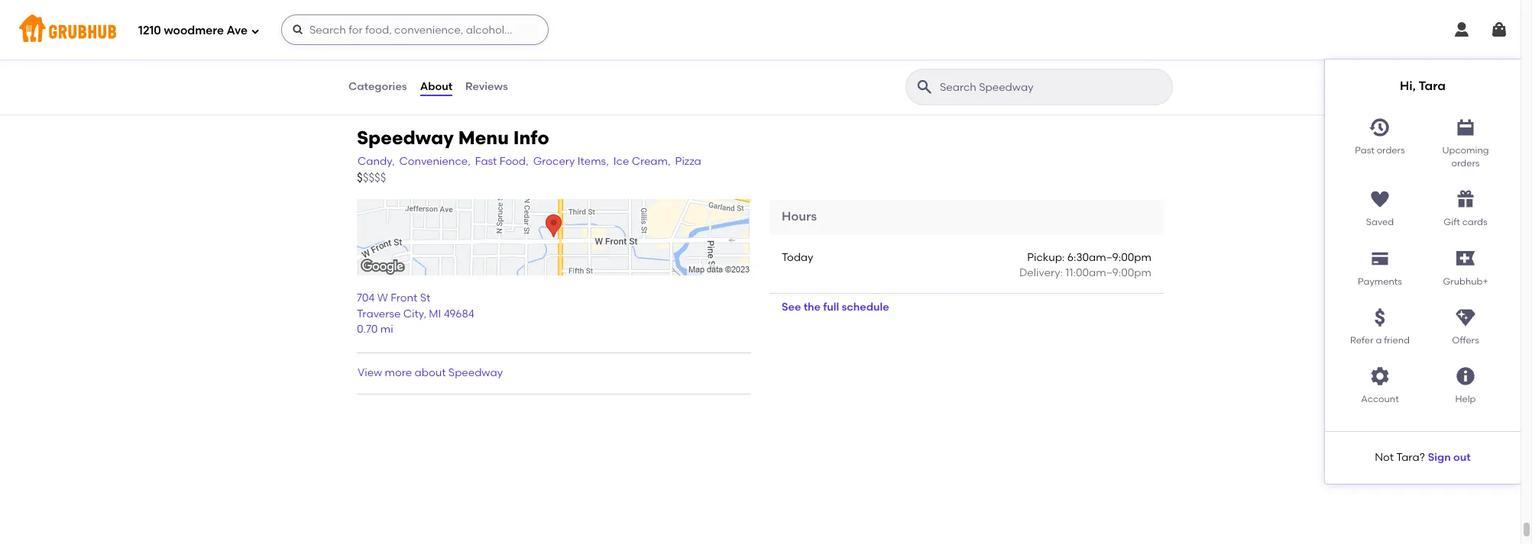 Task type: describe. For each thing, give the bounding box(es) containing it.
w
[[377, 292, 388, 305]]

mi
[[429, 308, 441, 321]]

upcoming orders link
[[1423, 110, 1509, 171]]

help
[[1455, 395, 1476, 405]]

,
[[424, 308, 426, 321]]

pizza
[[675, 155, 701, 168]]

Search Speedway search field
[[938, 80, 1168, 95]]

convenience, button
[[399, 154, 471, 171]]

svg image inside upcoming orders link
[[1455, 117, 1476, 138]]

magnifying glass icon image
[[915, 78, 934, 96]]

11:00am–9:00pm
[[1066, 267, 1152, 280]]

convenience,
[[399, 155, 471, 168]]

704 w front st traverse city , mi 49684 0.70 mi
[[357, 292, 474, 336]]

past orders
[[1355, 145, 1405, 156]]

tara for not
[[1396, 451, 1420, 464]]

upcoming
[[1442, 145, 1489, 156]]

?
[[1420, 451, 1425, 464]]

cream,
[[632, 155, 671, 168]]

hi,
[[1400, 79, 1416, 93]]

1210
[[138, 23, 161, 37]]

1210 woodmere ave
[[138, 23, 248, 37]]

refer a friend button
[[1337, 301, 1423, 348]]

menu
[[458, 127, 509, 149]]

gift cards link
[[1423, 183, 1509, 230]]

a
[[1376, 336, 1382, 346]]

ice
[[613, 155, 629, 168]]

ave
[[227, 23, 248, 37]]

offers link
[[1423, 301, 1509, 348]]

svg image inside gift cards link
[[1455, 189, 1476, 210]]

past orders link
[[1337, 110, 1423, 171]]

fast
[[475, 155, 497, 168]]

help button
[[1423, 360, 1509, 407]]

about
[[420, 80, 452, 93]]

49684
[[444, 308, 474, 321]]

items,
[[578, 155, 609, 168]]

saved link
[[1337, 183, 1423, 230]]

gift
[[1444, 217, 1460, 228]]

about button
[[419, 60, 453, 115]]

grubhub plus flag logo image
[[1457, 252, 1475, 266]]

info
[[513, 127, 549, 149]]

past
[[1355, 145, 1375, 156]]

offers
[[1452, 336, 1479, 346]]

sign out button
[[1428, 445, 1471, 472]]

tara for hi,
[[1419, 79, 1446, 93]]

svg image for offers
[[1455, 307, 1476, 329]]

svg image for past orders
[[1369, 117, 1391, 138]]

not tara ? sign out
[[1375, 451, 1471, 464]]

payments link
[[1337, 242, 1423, 289]]

about
[[415, 367, 446, 380]]

Search for food, convenience, alcohol... search field
[[281, 15, 549, 45]]

reviews button
[[465, 60, 509, 115]]



Task type: vqa. For each thing, say whether or not it's contained in the screenshot.
"Min"
no



Task type: locate. For each thing, give the bounding box(es) containing it.
grocery
[[533, 155, 575, 168]]

orders right the past
[[1377, 145, 1405, 156]]

candy, convenience, fast food, grocery items, ice cream, pizza
[[358, 155, 701, 168]]

see
[[782, 301, 801, 314]]

svg image up "offers"
[[1455, 307, 1476, 329]]

6:30am–9:00pm
[[1067, 251, 1152, 264]]

account
[[1361, 395, 1399, 405]]

delivery:
[[1019, 267, 1063, 280]]

svg image up "saved"
[[1369, 189, 1391, 210]]

orders inside upcoming orders
[[1452, 158, 1480, 169]]

orders
[[1377, 145, 1405, 156], [1452, 158, 1480, 169]]

$$$$$
[[357, 171, 386, 185]]

speedway
[[357, 127, 454, 149], [448, 367, 503, 380]]

svg image inside saved link
[[1369, 189, 1391, 210]]

pickup:
[[1027, 251, 1065, 264]]

view more about speedway
[[358, 367, 503, 380]]

tara right not at the right
[[1396, 451, 1420, 464]]

woodmere
[[164, 23, 224, 37]]

0.70
[[357, 323, 378, 336]]

mi
[[380, 323, 393, 336]]

hours
[[782, 209, 817, 224]]

0 vertical spatial orders
[[1377, 145, 1405, 156]]

speedway up the candy, on the top of page
[[357, 127, 454, 149]]

view
[[358, 367, 382, 380]]

grubhub+ button
[[1423, 242, 1509, 289]]

$
[[357, 171, 363, 185]]

see the full schedule
[[782, 301, 889, 314]]

svg image inside payments link
[[1369, 248, 1391, 270]]

0 horizontal spatial orders
[[1377, 145, 1405, 156]]

svg image inside refer a friend button
[[1369, 307, 1391, 329]]

today
[[782, 251, 813, 264]]

0 vertical spatial tara
[[1419, 79, 1446, 93]]

orders for past orders
[[1377, 145, 1405, 156]]

gift cards
[[1444, 217, 1488, 228]]

the
[[804, 301, 821, 314]]

categories
[[348, 80, 407, 93]]

1 horizontal spatial orders
[[1452, 158, 1480, 169]]

tara
[[1419, 79, 1446, 93], [1396, 451, 1420, 464]]

svg image up payments
[[1369, 248, 1391, 270]]

svg image inside offers "link"
[[1455, 307, 1476, 329]]

not
[[1375, 451, 1394, 464]]

svg image
[[1369, 117, 1391, 138], [1369, 189, 1391, 210], [1369, 248, 1391, 270], [1455, 307, 1476, 329], [1369, 366, 1391, 388]]

svg image for payments
[[1369, 248, 1391, 270]]

cards
[[1462, 217, 1488, 228]]

svg image inside "help" button
[[1455, 366, 1476, 388]]

sign
[[1428, 451, 1451, 464]]

city
[[403, 308, 424, 321]]

fast food, button
[[474, 154, 529, 171]]

candy, button
[[357, 154, 395, 171]]

grubhub+
[[1443, 276, 1488, 287]]

more
[[385, 367, 412, 380]]

pizza button
[[674, 154, 702, 171]]

food,
[[500, 155, 529, 168]]

schedule
[[842, 301, 889, 314]]

front
[[391, 292, 418, 305]]

refer a friend
[[1350, 336, 1410, 346]]

speedway right 'about'
[[448, 367, 503, 380]]

traverse
[[357, 308, 401, 321]]

1 vertical spatial orders
[[1452, 158, 1480, 169]]

refer
[[1350, 336, 1374, 346]]

1 vertical spatial speedway
[[448, 367, 503, 380]]

upcoming orders
[[1442, 145, 1489, 169]]

1 vertical spatial tara
[[1396, 451, 1420, 464]]

svg image up account
[[1369, 366, 1391, 388]]

reviews
[[465, 80, 508, 93]]

svg image up past orders
[[1369, 117, 1391, 138]]

svg image
[[1453, 21, 1471, 39], [1490, 21, 1509, 39], [292, 24, 304, 36], [251, 26, 260, 36], [1455, 117, 1476, 138], [1455, 189, 1476, 210], [1369, 307, 1391, 329], [1455, 366, 1476, 388]]

0 vertical spatial speedway
[[357, 127, 454, 149]]

full
[[823, 301, 839, 314]]

main navigation navigation
[[0, 0, 1521, 484]]

hi, tara
[[1400, 79, 1446, 93]]

candy,
[[358, 155, 395, 168]]

svg image for saved
[[1369, 189, 1391, 210]]

see the full schedule button
[[770, 294, 901, 322]]

orders down 'upcoming'
[[1452, 158, 1480, 169]]

friend
[[1384, 336, 1410, 346]]

svg image inside the past orders link
[[1369, 117, 1391, 138]]

payments
[[1358, 276, 1402, 287]]

svg image for account
[[1369, 366, 1391, 388]]

account link
[[1337, 360, 1423, 407]]

grocery items, button
[[532, 154, 610, 171]]

704
[[357, 292, 375, 305]]

out
[[1454, 451, 1471, 464]]

categories button
[[348, 60, 408, 115]]

st
[[420, 292, 431, 305]]

speedway menu info
[[357, 127, 549, 149]]

tara right hi,
[[1419, 79, 1446, 93]]

pickup: 6:30am–9:00pm delivery: 11:00am–9:00pm
[[1019, 251, 1152, 280]]

saved
[[1366, 217, 1394, 228]]

svg image inside account link
[[1369, 366, 1391, 388]]

orders for upcoming orders
[[1452, 158, 1480, 169]]

ice cream, button
[[613, 154, 671, 171]]



